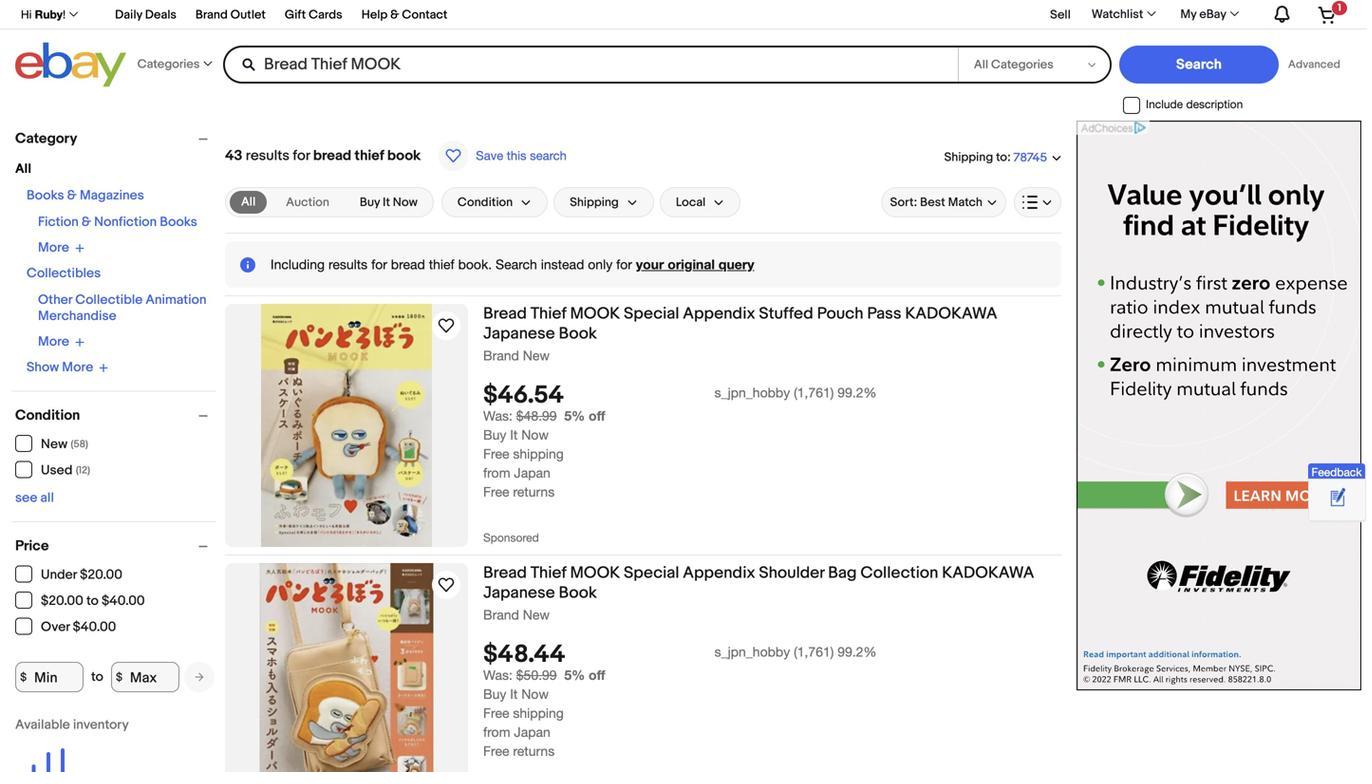 Task type: describe. For each thing, give the bounding box(es) containing it.
help & contact
[[362, 8, 448, 22]]

under $20.00 link
[[15, 566, 123, 583]]

under
[[41, 567, 77, 583]]

bread thief mook special appendix stuffed pouch pass kadokawa japanese book link
[[483, 304, 1062, 347]]

banner containing watchlist
[[10, 0, 1352, 92]]

inventory
[[73, 717, 129, 733]]

watchlist
[[1092, 7, 1144, 22]]

nonfiction
[[94, 214, 157, 230]]

category
[[15, 130, 77, 147]]

query
[[719, 256, 754, 272]]

returns for $48.44
[[513, 743, 555, 759]]

your
[[636, 256, 664, 272]]

shoulder
[[759, 563, 825, 583]]

hi
[[21, 8, 32, 21]]

daily deals link
[[115, 5, 177, 27]]

brand inside account navigation
[[196, 8, 228, 22]]

1 vertical spatial new
[[41, 436, 68, 453]]

other
[[38, 292, 72, 308]]

for for including
[[371, 256, 387, 272]]

available inventory
[[15, 717, 129, 733]]

$40.00 inside over $40.00 link
[[73, 619, 116, 635]]

$ for maximum value in $ text field
[[116, 670, 123, 684]]

$48.99
[[516, 408, 557, 424]]

2 horizontal spatial for
[[616, 256, 632, 272]]

hi ruby !
[[21, 8, 66, 21]]

see
[[15, 490, 37, 506]]

$50.99
[[516, 667, 557, 683]]

s_jpn_hobby for $48.44
[[715, 644, 790, 660]]

Search for anything text field
[[226, 47, 955, 82]]

ebay
[[1200, 7, 1227, 22]]

4 free from the top
[[483, 743, 509, 759]]

for for 43
[[293, 147, 310, 164]]

collectibles link
[[27, 265, 101, 282]]

deals
[[145, 8, 177, 22]]

99.2% for $48.44
[[838, 644, 877, 660]]

book
[[387, 147, 421, 164]]

special for $48.44
[[624, 563, 679, 583]]

condition inside main content
[[458, 195, 513, 210]]

All selected text field
[[241, 194, 256, 211]]

collectibles
[[27, 265, 101, 282]]

special for $46.54
[[624, 304, 679, 324]]

watchlist link
[[1081, 3, 1165, 26]]

search
[[496, 256, 537, 272]]

search
[[530, 148, 567, 163]]

(1,761) for $46.54
[[794, 385, 834, 400]]

bread for book.
[[391, 256, 425, 272]]

fiction
[[38, 214, 79, 230]]

thief for $48.44
[[531, 563, 567, 583]]

more button for fiction & nonfiction books
[[38, 240, 84, 256]]

my
[[1181, 7, 1197, 22]]

original
[[668, 256, 715, 272]]

other collectible animation merchandise link
[[38, 292, 207, 324]]

under $20.00
[[41, 567, 122, 583]]

over $40.00
[[41, 619, 116, 635]]

description
[[1187, 97, 1243, 111]]

all inside main content
[[241, 195, 256, 209]]

gift
[[285, 8, 306, 22]]

bread for $46.54
[[483, 304, 527, 324]]

save this search
[[476, 148, 567, 163]]

ruby
[[35, 8, 63, 21]]

5% for $48.44
[[564, 667, 585, 683]]

$ for the minimum value in $ text box at the bottom
[[20, 670, 27, 684]]

buy it now link
[[348, 191, 429, 214]]

$20.00 to $40.00 link
[[15, 592, 146, 609]]

advanced link
[[1279, 46, 1350, 84]]

(58)
[[71, 438, 88, 451]]

thief for book
[[355, 147, 384, 164]]

show more
[[27, 359, 93, 376]]

graph of available inventory between $0 and $1000+ image
[[15, 717, 177, 772]]

sort:
[[890, 195, 918, 210]]

43
[[225, 147, 243, 164]]

gift cards link
[[285, 5, 343, 27]]

only
[[588, 256, 613, 272]]

books & magazines
[[27, 188, 144, 204]]

other collectible animation merchandise
[[38, 292, 207, 324]]

now for $48.44
[[522, 686, 549, 702]]

region containing including results for bread thief book. search instead only for
[[225, 241, 1062, 288]]

save this search button
[[432, 140, 573, 172]]

appendix for $48.44
[[683, 563, 755, 583]]

78745
[[1014, 150, 1047, 165]]

used
[[41, 462, 73, 479]]

kadokawa for $46.54
[[905, 304, 998, 324]]

from for $46.54
[[483, 465, 510, 481]]

include description
[[1146, 97, 1243, 111]]

sell
[[1050, 7, 1071, 22]]

:
[[1008, 150, 1011, 165]]

3 free from the top
[[483, 705, 509, 721]]

bread thief mook special appendix stuffed pouch pass kadokawa japanese book heading
[[483, 304, 998, 344]]

used (12)
[[41, 462, 90, 479]]

cards
[[309, 8, 343, 22]]

Minimum Value in $ text field
[[15, 662, 84, 692]]

1 free from the top
[[483, 446, 509, 462]]

japan for $46.54
[[514, 465, 551, 481]]

it for $46.54
[[510, 427, 518, 443]]

fiction & nonfiction books link
[[38, 214, 197, 230]]

1
[[1338, 2, 1342, 14]]

& for help
[[390, 8, 399, 22]]

& for fiction
[[82, 214, 91, 230]]

s_jpn_hobby (1,761) 99.2% was: $48.99 5% off buy it now free shipping from japan free returns
[[483, 385, 877, 500]]

shipping button
[[554, 187, 654, 217]]

shipping for shipping
[[570, 195, 619, 210]]

thief for $46.54
[[531, 304, 567, 324]]

collectible
[[75, 292, 143, 308]]

0 horizontal spatial condition button
[[15, 407, 217, 424]]

see all
[[15, 490, 54, 506]]

book for $48.44
[[559, 583, 597, 603]]

japan for $48.44
[[514, 724, 551, 740]]

feedback
[[1312, 465, 1362, 478]]

auction link
[[275, 191, 341, 214]]

s_jpn_hobby for $46.54
[[715, 385, 790, 400]]

appendix for $46.54
[[683, 304, 755, 324]]

s_jpn_hobby (1,761) 99.2% was: $50.99 5% off buy it now free shipping from japan free returns
[[483, 644, 877, 759]]

(12)
[[76, 464, 90, 477]]

price
[[15, 537, 49, 555]]

1 link
[[1307, 0, 1349, 28]]

categories
[[137, 57, 200, 72]]

shipping for $48.44
[[513, 705, 564, 721]]

outlet
[[230, 8, 266, 22]]

my ebay
[[1181, 7, 1227, 22]]

animation
[[146, 292, 207, 308]]

japanese for $46.54
[[483, 324, 555, 344]]

sort: best match
[[890, 195, 983, 210]]

category button
[[15, 130, 217, 147]]

bread for $48.44
[[483, 563, 527, 583]]

match
[[948, 195, 983, 210]]

$46.54
[[483, 381, 564, 410]]

advanced
[[1289, 58, 1341, 71]]



Task type: vqa. For each thing, say whether or not it's contained in the screenshot.
leftmost Lights
no



Task type: locate. For each thing, give the bounding box(es) containing it.
$20.00 up $20.00 to $40.00
[[80, 567, 122, 583]]

condition button down save
[[441, 187, 548, 217]]

buy down $46.54
[[483, 427, 507, 443]]

brand left outlet
[[196, 8, 228, 22]]

99.2% for $46.54
[[838, 385, 877, 400]]

book inside bread thief mook special appendix stuffed pouch pass kadokawa japanese book brand new
[[559, 324, 597, 344]]

1 (1,761) from the top
[[794, 385, 834, 400]]

including results for bread thief book. search instead only for your original query
[[271, 256, 754, 272]]

Maximum Value in $ text field
[[111, 662, 179, 692]]

0 vertical spatial books
[[27, 188, 64, 204]]

was: inside s_jpn_hobby (1,761) 99.2% was: $50.99 5% off buy it now free shipping from japan free returns
[[483, 667, 513, 683]]

2 $ from the left
[[116, 670, 123, 684]]

2 bread from the top
[[483, 563, 527, 583]]

all link
[[230, 191, 267, 214]]

thief up $48.44 at the left of the page
[[531, 563, 567, 583]]

mook inside bread thief mook special appendix shoulder bag collection kadokawa japanese book brand new
[[570, 563, 620, 583]]

from
[[483, 465, 510, 481], [483, 724, 510, 740]]

results right including
[[329, 256, 368, 272]]

book up $48.44 at the left of the page
[[559, 583, 597, 603]]

1 bread from the top
[[483, 304, 527, 324]]

5% right $48.99 at bottom left
[[564, 408, 585, 424]]

1 vertical spatial more button
[[38, 334, 84, 350]]

japan down "$50.99"
[[514, 724, 551, 740]]

1 horizontal spatial results
[[329, 256, 368, 272]]

kadokawa
[[905, 304, 998, 324], [942, 563, 1035, 583]]

2 japanese from the top
[[483, 583, 555, 603]]

2 mook from the top
[[570, 563, 620, 583]]

1 vertical spatial to
[[86, 593, 99, 609]]

buy right auction
[[360, 195, 380, 210]]

shipping for shipping to : 78745
[[945, 150, 994, 165]]

bread right watch bread thief mook special appendix shoulder bag collection kadokawa japanese book image
[[483, 563, 527, 583]]

to for $40.00
[[86, 593, 99, 609]]

0 vertical spatial bread
[[313, 147, 352, 164]]

available
[[15, 717, 70, 733]]

new for $48.44
[[523, 607, 550, 622]]

99.2% down 'pouch'
[[838, 385, 877, 400]]

more up show more
[[38, 334, 69, 350]]

pass
[[867, 304, 902, 324]]

appendix down query
[[683, 304, 755, 324]]

categories button
[[132, 44, 218, 85]]

returns for $46.54
[[513, 484, 555, 500]]

new up $46.54
[[523, 348, 550, 363]]

1 vertical spatial returns
[[513, 743, 555, 759]]

shipping inside s_jpn_hobby (1,761) 99.2% was: $50.99 5% off buy it now free shipping from japan free returns
[[513, 705, 564, 721]]

bread down buy it now
[[391, 256, 425, 272]]

0 vertical spatial from
[[483, 465, 510, 481]]

2 shipping from the top
[[513, 705, 564, 721]]

thief
[[531, 304, 567, 324], [531, 563, 567, 583]]

1 mook from the top
[[570, 304, 620, 324]]

off right $48.99 at bottom left
[[589, 408, 605, 424]]

1 shipping from the top
[[513, 446, 564, 462]]

2 vertical spatial buy
[[483, 686, 507, 702]]

$40.00 down under $20.00
[[102, 593, 145, 609]]

0 horizontal spatial &
[[67, 188, 77, 204]]

contact
[[402, 8, 448, 22]]

bread thief mook special appendix shoulder bag collection kadokawa japanese book brand new
[[483, 563, 1035, 622]]

2 japan from the top
[[514, 724, 551, 740]]

bread thief mook special appendix shoulder bag collection kadokawa japanese book image
[[260, 563, 433, 772]]

$ up inventory
[[116, 670, 123, 684]]

now down "$50.99"
[[522, 686, 549, 702]]

0 vertical spatial bread
[[483, 304, 527, 324]]

new for $46.54
[[523, 348, 550, 363]]

shipping inside 'dropdown button'
[[570, 195, 619, 210]]

1 vertical spatial 99.2%
[[838, 644, 877, 660]]

shipping inside shipping to : 78745
[[945, 150, 994, 165]]

appendix left shoulder
[[683, 563, 755, 583]]

returns down "$50.99"
[[513, 743, 555, 759]]

1 off from the top
[[589, 408, 605, 424]]

book for $46.54
[[559, 324, 597, 344]]

(1,761) for $48.44
[[794, 644, 834, 660]]

it down book
[[383, 195, 390, 210]]

0 vertical spatial book
[[559, 324, 597, 344]]

1 vertical spatial books
[[160, 214, 197, 230]]

returns down $48.99 at bottom left
[[513, 484, 555, 500]]

was: for $48.44
[[483, 667, 513, 683]]

bread for book
[[313, 147, 352, 164]]

ebay home image
[[15, 42, 126, 87]]

buy inside s_jpn_hobby (1,761) 99.2% was: $50.99 5% off buy it now free shipping from japan free returns
[[483, 686, 507, 702]]

kadokawa inside bread thief mook special appendix stuffed pouch pass kadokawa japanese book brand new
[[905, 304, 998, 324]]

0 vertical spatial shipping
[[513, 446, 564, 462]]

1 $ from the left
[[20, 670, 27, 684]]

0 vertical spatial off
[[589, 408, 605, 424]]

1 horizontal spatial thief
[[429, 256, 455, 272]]

1 horizontal spatial shipping
[[945, 150, 994, 165]]

my ebay link
[[1170, 3, 1248, 26]]

buy for $46.54
[[483, 427, 507, 443]]

now for $46.54
[[522, 427, 549, 443]]

1 vertical spatial 5%
[[564, 667, 585, 683]]

thief down instead
[[531, 304, 567, 324]]

bread inside bread thief mook special appendix stuffed pouch pass kadokawa japanese book brand new
[[483, 304, 527, 324]]

1 japan from the top
[[514, 465, 551, 481]]

bread inside bread thief mook special appendix shoulder bag collection kadokawa japanese book brand new
[[483, 563, 527, 583]]

was: inside s_jpn_hobby (1,761) 99.2% was: $48.99 5% off buy it now free shipping from japan free returns
[[483, 408, 513, 424]]

$20.00 inside under $20.00 link
[[80, 567, 122, 583]]

more button up show more
[[38, 334, 84, 350]]

1 vertical spatial condition
[[15, 407, 80, 424]]

japanese up $46.54
[[483, 324, 555, 344]]

1 japanese from the top
[[483, 324, 555, 344]]

1 horizontal spatial condition button
[[441, 187, 548, 217]]

more right show
[[62, 359, 93, 376]]

0 vertical spatial special
[[624, 304, 679, 324]]

help & contact link
[[362, 5, 448, 27]]

bread thief mook special appendix stuffed pouch pass kadokawa japanese book image
[[261, 304, 432, 547]]

1 vertical spatial s_jpn_hobby
[[715, 644, 790, 660]]

0 vertical spatial buy
[[360, 195, 380, 210]]

& for books
[[67, 188, 77, 204]]

brand up $48.44 at the left of the page
[[483, 607, 519, 622]]

thief for book.
[[429, 256, 455, 272]]

books up fiction
[[27, 188, 64, 204]]

0 horizontal spatial thief
[[355, 147, 384, 164]]

to right the minimum value in $ text box at the bottom
[[91, 669, 103, 685]]

1 vertical spatial mook
[[570, 563, 620, 583]]

include
[[1146, 97, 1183, 111]]

shipping for $46.54
[[513, 446, 564, 462]]

mook for $48.44
[[570, 563, 620, 583]]

2 free from the top
[[483, 484, 509, 500]]

1 vertical spatial appendix
[[683, 563, 755, 583]]

show
[[27, 359, 59, 376]]

1 vertical spatial it
[[510, 427, 518, 443]]

condition down save
[[458, 195, 513, 210]]

$20.00 up over $40.00 link
[[41, 593, 83, 609]]

0 horizontal spatial shipping
[[570, 195, 619, 210]]

kadokawa for $48.44
[[942, 563, 1035, 583]]

1 vertical spatial book
[[559, 583, 597, 603]]

0 vertical spatial condition button
[[441, 187, 548, 217]]

now down book
[[393, 195, 418, 210]]

2 99.2% from the top
[[838, 644, 877, 660]]

1 special from the top
[[624, 304, 679, 324]]

sell link
[[1042, 7, 1080, 22]]

0 horizontal spatial books
[[27, 188, 64, 204]]

s_jpn_hobby inside s_jpn_hobby (1,761) 99.2% was: $50.99 5% off buy it now free shipping from japan free returns
[[715, 644, 790, 660]]

book inside bread thief mook special appendix shoulder bag collection kadokawa japanese book brand new
[[559, 583, 597, 603]]

to inside shipping to : 78745
[[996, 150, 1008, 165]]

1 horizontal spatial condition
[[458, 195, 513, 210]]

1 vertical spatial bread
[[391, 256, 425, 272]]

shipping inside s_jpn_hobby (1,761) 99.2% was: $48.99 5% off buy it now free shipping from japan free returns
[[513, 446, 564, 462]]

notifications image
[[1271, 5, 1292, 24]]

brand up $46.54
[[483, 348, 519, 363]]

0 vertical spatial it
[[383, 195, 390, 210]]

was: left "$50.99"
[[483, 667, 513, 683]]

it down "$50.99"
[[510, 686, 518, 702]]

special inside bread thief mook special appendix shoulder bag collection kadokawa japanese book brand new
[[624, 563, 679, 583]]

2 special from the top
[[624, 563, 679, 583]]

over $40.00 link
[[15, 618, 117, 635]]

for down buy it now
[[371, 256, 387, 272]]

mook inside bread thief mook special appendix stuffed pouch pass kadokawa japanese book brand new
[[570, 304, 620, 324]]

1 vertical spatial off
[[589, 667, 605, 683]]

shipping up only
[[570, 195, 619, 210]]

(1,761) down 'bread thief mook special appendix stuffed pouch pass kadokawa japanese book' link
[[794, 385, 834, 400]]

shipping left ":" at the right top of page
[[945, 150, 994, 165]]

condition button up (58)
[[15, 407, 217, 424]]

$40.00
[[102, 593, 145, 609], [73, 619, 116, 635]]

1 horizontal spatial books
[[160, 214, 197, 230]]

all down "category"
[[15, 161, 31, 177]]

2 vertical spatial to
[[91, 669, 103, 685]]

0 vertical spatial results
[[246, 147, 290, 164]]

2 vertical spatial it
[[510, 686, 518, 702]]

(1,761) inside s_jpn_hobby (1,761) 99.2% was: $50.99 5% off buy it now free shipping from japan free returns
[[794, 644, 834, 660]]

appendix
[[683, 304, 755, 324], [683, 563, 755, 583]]

kadokawa inside bread thief mook special appendix shoulder bag collection kadokawa japanese book brand new
[[942, 563, 1035, 583]]

shipping down $48.99 at bottom left
[[513, 446, 564, 462]]

1 more button from the top
[[38, 240, 84, 256]]

bread thief mook special appendix shoulder bag collection kadokawa japanese book heading
[[483, 563, 1035, 603]]

advertisement region
[[1077, 121, 1362, 690]]

1 horizontal spatial $
[[116, 670, 123, 684]]

over
[[41, 619, 70, 635]]

0 vertical spatial 5%
[[564, 408, 585, 424]]

see all button
[[15, 490, 54, 506]]

japanese up $48.44 at the left of the page
[[483, 583, 555, 603]]

(1,761) down bread thief mook special appendix shoulder bag collection kadokawa japanese book link
[[794, 644, 834, 660]]

brand outlet
[[196, 8, 266, 22]]

& right help
[[390, 8, 399, 22]]

0 vertical spatial mook
[[570, 304, 620, 324]]

0 vertical spatial (1,761)
[[794, 385, 834, 400]]

from for $48.44
[[483, 724, 510, 740]]

& up fiction
[[67, 188, 77, 204]]

$48.44
[[483, 640, 566, 670]]

2 horizontal spatial &
[[390, 8, 399, 22]]

books & magazines link
[[27, 188, 144, 204]]

1 vertical spatial $20.00
[[41, 593, 83, 609]]

from inside s_jpn_hobby (1,761) 99.2% was: $50.99 5% off buy it now free shipping from japan free returns
[[483, 724, 510, 740]]

2 book from the top
[[559, 583, 597, 603]]

it inside s_jpn_hobby (1,761) 99.2% was: $48.99 5% off buy it now free shipping from japan free returns
[[510, 427, 518, 443]]

2 5% from the top
[[564, 667, 585, 683]]

off for $46.54
[[589, 408, 605, 424]]

0 horizontal spatial for
[[293, 147, 310, 164]]

japan inside s_jpn_hobby (1,761) 99.2% was: $48.99 5% off buy it now free shipping from japan free returns
[[514, 465, 551, 481]]

gift cards
[[285, 8, 343, 22]]

japanese inside bread thief mook special appendix stuffed pouch pass kadokawa japanese book brand new
[[483, 324, 555, 344]]

1 vertical spatial japanese
[[483, 583, 555, 603]]

1 from from the top
[[483, 465, 510, 481]]

now inside s_jpn_hobby (1,761) 99.2% was: $50.99 5% off buy it now free shipping from japan free returns
[[522, 686, 549, 702]]

off
[[589, 408, 605, 424], [589, 667, 605, 683]]

thief inside bread thief mook special appendix stuffed pouch pass kadokawa japanese book brand new
[[531, 304, 567, 324]]

1 vertical spatial more
[[38, 334, 69, 350]]

returns inside s_jpn_hobby (1,761) 99.2% was: $50.99 5% off buy it now free shipping from japan free returns
[[513, 743, 555, 759]]

japan down $48.99 at bottom left
[[514, 465, 551, 481]]

all
[[40, 490, 54, 506]]

0 vertical spatial now
[[393, 195, 418, 210]]

it inside s_jpn_hobby (1,761) 99.2% was: $50.99 5% off buy it now free shipping from japan free returns
[[510, 686, 518, 702]]

new left (58)
[[41, 436, 68, 453]]

1 horizontal spatial all
[[241, 195, 256, 209]]

$
[[20, 670, 27, 684], [116, 670, 123, 684]]

including
[[271, 256, 325, 272]]

0 vertical spatial condition
[[458, 195, 513, 210]]

2 vertical spatial more
[[62, 359, 93, 376]]

5% inside s_jpn_hobby (1,761) 99.2% was: $48.99 5% off buy it now free shipping from japan free returns
[[564, 408, 585, 424]]

1 vertical spatial condition button
[[15, 407, 217, 424]]

instead
[[541, 256, 584, 272]]

99.2% down bag
[[838, 644, 877, 660]]

& down books & magazines
[[82, 214, 91, 230]]

for right only
[[616, 256, 632, 272]]

1 vertical spatial bread
[[483, 563, 527, 583]]

brand for $46.54
[[483, 348, 519, 363]]

appendix inside bread thief mook special appendix shoulder bag collection kadokawa japanese book brand new
[[683, 563, 755, 583]]

japanese for $48.44
[[483, 583, 555, 603]]

1 was: from the top
[[483, 408, 513, 424]]

save
[[476, 148, 503, 163]]

2 (1,761) from the top
[[794, 644, 834, 660]]

brand for $48.44
[[483, 607, 519, 622]]

merchandise
[[38, 308, 116, 324]]

main content containing $46.54
[[225, 121, 1062, 772]]

$40.00 inside $20.00 to $40.00 link
[[102, 593, 145, 609]]

from inside s_jpn_hobby (1,761) 99.2% was: $48.99 5% off buy it now free shipping from japan free returns
[[483, 465, 510, 481]]

bread
[[313, 147, 352, 164], [391, 256, 425, 272]]

0 vertical spatial $20.00
[[80, 567, 122, 583]]

this
[[507, 148, 527, 163]]

0 horizontal spatial bread
[[313, 147, 352, 164]]

price button
[[15, 537, 217, 555]]

&
[[390, 8, 399, 22], [67, 188, 77, 204], [82, 214, 91, 230]]

more down fiction
[[38, 240, 69, 256]]

was: for $46.54
[[483, 408, 513, 424]]

japan
[[514, 465, 551, 481], [514, 724, 551, 740]]

it down $48.99 at bottom left
[[510, 427, 518, 443]]

0 vertical spatial shipping
[[945, 150, 994, 165]]

off inside s_jpn_hobby (1,761) 99.2% was: $48.99 5% off buy it now free shipping from japan free returns
[[589, 408, 605, 424]]

1 vertical spatial shipping
[[570, 195, 619, 210]]

0 vertical spatial appendix
[[683, 304, 755, 324]]

was: left $48.99 at bottom left
[[483, 408, 513, 424]]

brand inside bread thief mook special appendix shoulder bag collection kadokawa japanese book brand new
[[483, 607, 519, 622]]

thief left book
[[355, 147, 384, 164]]

kadokawa right pass
[[905, 304, 998, 324]]

results right 43
[[246, 147, 290, 164]]

thief left book.
[[429, 256, 455, 272]]

bread down including results for bread thief book. search instead only for your original query
[[483, 304, 527, 324]]

condition
[[458, 195, 513, 210], [15, 407, 80, 424]]

results for 43
[[246, 147, 290, 164]]

local button
[[660, 187, 741, 217]]

brand outlet link
[[196, 5, 266, 27]]

5%
[[564, 408, 585, 424], [564, 667, 585, 683]]

1 vertical spatial was:
[[483, 667, 513, 683]]

2 returns from the top
[[513, 743, 555, 759]]

brand inside bread thief mook special appendix stuffed pouch pass kadokawa japanese book brand new
[[483, 348, 519, 363]]

2 from from the top
[[483, 724, 510, 740]]

2 vertical spatial now
[[522, 686, 549, 702]]

results
[[246, 147, 290, 164], [329, 256, 368, 272]]

kadokawa right collection
[[942, 563, 1035, 583]]

it for $48.44
[[510, 686, 518, 702]]

more button up collectibles link
[[38, 240, 84, 256]]

shipping down "$50.99"
[[513, 705, 564, 721]]

to down under $20.00
[[86, 593, 99, 609]]

0 vertical spatial &
[[390, 8, 399, 22]]

$ up available
[[20, 670, 27, 684]]

off right "$50.99"
[[589, 667, 605, 683]]

main content
[[225, 121, 1062, 772]]

5% for $46.54
[[564, 408, 585, 424]]

5% right "$50.99"
[[564, 667, 585, 683]]

japanese
[[483, 324, 555, 344], [483, 583, 555, 603]]

off for $48.44
[[589, 667, 605, 683]]

buy it now
[[360, 195, 418, 210]]

0 horizontal spatial results
[[246, 147, 290, 164]]

1 99.2% from the top
[[838, 385, 877, 400]]

2 was: from the top
[[483, 667, 513, 683]]

watch bread thief mook special appendix stuffed pouch pass kadokawa japanese book image
[[435, 314, 458, 337]]

s_jpn_hobby down bread thief mook special appendix stuffed pouch pass kadokawa japanese book brand new
[[715, 385, 790, 400]]

special
[[624, 304, 679, 324], [624, 563, 679, 583]]

japan inside s_jpn_hobby (1,761) 99.2% was: $50.99 5% off buy it now free shipping from japan free returns
[[514, 724, 551, 740]]

1 returns from the top
[[513, 484, 555, 500]]

new inside bread thief mook special appendix stuffed pouch pass kadokawa japanese book brand new
[[523, 348, 550, 363]]

1 vertical spatial shipping
[[513, 705, 564, 721]]

& inside account navigation
[[390, 8, 399, 22]]

book.
[[458, 256, 492, 272]]

0 vertical spatial to
[[996, 150, 1008, 165]]

mook
[[570, 304, 620, 324], [570, 563, 620, 583]]

bread up auction link on the left top of page
[[313, 147, 352, 164]]

1 thief from the top
[[531, 304, 567, 324]]

s_jpn_hobby down bread thief mook special appendix shoulder bag collection kadokawa japanese book brand new at the bottom of the page
[[715, 644, 790, 660]]

1 horizontal spatial bread
[[391, 256, 425, 272]]

fiction & nonfiction books
[[38, 214, 197, 230]]

returns inside s_jpn_hobby (1,761) 99.2% was: $48.99 5% off buy it now free shipping from japan free returns
[[513, 484, 555, 500]]

1 vertical spatial japan
[[514, 724, 551, 740]]

shipping to : 78745
[[945, 150, 1047, 165]]

all down 43
[[241, 195, 256, 209]]

99.2% inside s_jpn_hobby (1,761) 99.2% was: $48.99 5% off buy it now free shipping from japan free returns
[[838, 385, 877, 400]]

from down $46.54
[[483, 465, 510, 481]]

your original query link
[[636, 256, 754, 272]]

more for other collectible animation merchandise
[[38, 334, 69, 350]]

1 vertical spatial thief
[[531, 563, 567, 583]]

0 vertical spatial s_jpn_hobby
[[715, 385, 790, 400]]

0 vertical spatial kadokawa
[[905, 304, 998, 324]]

0 vertical spatial new
[[523, 348, 550, 363]]

1 vertical spatial from
[[483, 724, 510, 740]]

to left 78745
[[996, 150, 1008, 165]]

appendix inside bread thief mook special appendix stuffed pouch pass kadokawa japanese book brand new
[[683, 304, 755, 324]]

bread
[[483, 304, 527, 324], [483, 563, 527, 583]]

0 horizontal spatial all
[[15, 161, 31, 177]]

2 appendix from the top
[[683, 563, 755, 583]]

0 vertical spatial more
[[38, 240, 69, 256]]

None submit
[[1120, 46, 1279, 84]]

1 vertical spatial brand
[[483, 348, 519, 363]]

book down instead
[[559, 324, 597, 344]]

condition up new (58)
[[15, 407, 80, 424]]

$20.00 inside $20.00 to $40.00 link
[[41, 593, 83, 609]]

1 vertical spatial $40.00
[[73, 619, 116, 635]]

local
[[676, 195, 706, 210]]

sort: best match button
[[882, 187, 1007, 217]]

1 vertical spatial special
[[624, 563, 679, 583]]

buy down $48.44 at the left of the page
[[483, 686, 507, 702]]

1 book from the top
[[559, 324, 597, 344]]

1 s_jpn_hobby from the top
[[715, 385, 790, 400]]

(1,761)
[[794, 385, 834, 400], [794, 644, 834, 660]]

0 vertical spatial returns
[[513, 484, 555, 500]]

1 vertical spatial now
[[522, 427, 549, 443]]

2 off from the top
[[589, 667, 605, 683]]

new up $48.44 at the left of the page
[[523, 607, 550, 622]]

more button for other collectible animation merchandise
[[38, 334, 84, 350]]

43 results for bread thief book
[[225, 147, 421, 164]]

$40.00 down $20.00 to $40.00
[[73, 619, 116, 635]]

2 vertical spatial &
[[82, 214, 91, 230]]

1 vertical spatial results
[[329, 256, 368, 272]]

1 vertical spatial &
[[67, 188, 77, 204]]

now inside s_jpn_hobby (1,761) 99.2% was: $48.99 5% off buy it now free shipping from japan free returns
[[522, 427, 549, 443]]

listing options selector. list view selected. image
[[1023, 195, 1053, 210]]

s_jpn_hobby inside s_jpn_hobby (1,761) 99.2% was: $48.99 5% off buy it now free shipping from japan free returns
[[715, 385, 790, 400]]

1 horizontal spatial &
[[82, 214, 91, 230]]

(1,761) inside s_jpn_hobby (1,761) 99.2% was: $48.99 5% off buy it now free shipping from japan free returns
[[794, 385, 834, 400]]

books right nonfiction
[[160, 214, 197, 230]]

0 horizontal spatial $
[[20, 670, 27, 684]]

shipping
[[513, 446, 564, 462], [513, 705, 564, 721]]

99.2% inside s_jpn_hobby (1,761) 99.2% was: $50.99 5% off buy it now free shipping from japan free returns
[[838, 644, 877, 660]]

0 vertical spatial $40.00
[[102, 593, 145, 609]]

1 vertical spatial thief
[[429, 256, 455, 272]]

0 vertical spatial brand
[[196, 8, 228, 22]]

banner
[[10, 0, 1352, 92]]

now down $48.99 at bottom left
[[522, 427, 549, 443]]

1 vertical spatial (1,761)
[[794, 644, 834, 660]]

to for :
[[996, 150, 1008, 165]]

buy for $48.44
[[483, 686, 507, 702]]

off inside s_jpn_hobby (1,761) 99.2% was: $50.99 5% off buy it now free shipping from japan free returns
[[589, 667, 605, 683]]

watch bread thief mook special appendix shoulder bag collection kadokawa japanese book image
[[435, 574, 458, 596]]

0 vertical spatial all
[[15, 161, 31, 177]]

0 vertical spatial thief
[[531, 304, 567, 324]]

account navigation
[[10, 0, 1352, 29]]

now
[[393, 195, 418, 210], [522, 427, 549, 443], [522, 686, 549, 702]]

2 vertical spatial brand
[[483, 607, 519, 622]]

0 horizontal spatial condition
[[15, 407, 80, 424]]

buy
[[360, 195, 380, 210], [483, 427, 507, 443], [483, 686, 507, 702]]

collection
[[861, 563, 939, 583]]

2 thief from the top
[[531, 563, 567, 583]]

2 s_jpn_hobby from the top
[[715, 644, 790, 660]]

bread thief mook special appendix stuffed pouch pass kadokawa japanese book brand new
[[483, 304, 998, 363]]

2 vertical spatial new
[[523, 607, 550, 622]]

pouch
[[817, 304, 864, 324]]

auction
[[286, 195, 329, 210]]

0 vertical spatial 99.2%
[[838, 385, 877, 400]]

from down $48.44 at the left of the page
[[483, 724, 510, 740]]

s_jpn_hobby
[[715, 385, 790, 400], [715, 644, 790, 660]]

2 more button from the top
[[38, 334, 84, 350]]

0 vertical spatial japan
[[514, 465, 551, 481]]

0 vertical spatial more button
[[38, 240, 84, 256]]

for up auction link on the left top of page
[[293, 147, 310, 164]]

special inside bread thief mook special appendix stuffed pouch pass kadokawa japanese book brand new
[[624, 304, 679, 324]]

5% inside s_jpn_hobby (1,761) 99.2% was: $50.99 5% off buy it now free shipping from japan free returns
[[564, 667, 585, 683]]

more for fiction & nonfiction books
[[38, 240, 69, 256]]

mook for $46.54
[[570, 304, 620, 324]]

results for including
[[329, 256, 368, 272]]

japanese inside bread thief mook special appendix shoulder bag collection kadokawa japanese book brand new
[[483, 583, 555, 603]]

region
[[225, 241, 1062, 288]]

1 5% from the top
[[564, 408, 585, 424]]

brand
[[196, 8, 228, 22], [483, 348, 519, 363], [483, 607, 519, 622]]

help
[[362, 8, 388, 22]]

buy inside s_jpn_hobby (1,761) 99.2% was: $48.99 5% off buy it now free shipping from japan free returns
[[483, 427, 507, 443]]

thief inside bread thief mook special appendix shoulder bag collection kadokawa japanese book brand new
[[531, 563, 567, 583]]

0 vertical spatial thief
[[355, 147, 384, 164]]

new inside bread thief mook special appendix shoulder bag collection kadokawa japanese book brand new
[[523, 607, 550, 622]]

1 appendix from the top
[[683, 304, 755, 324]]

1 vertical spatial all
[[241, 195, 256, 209]]



